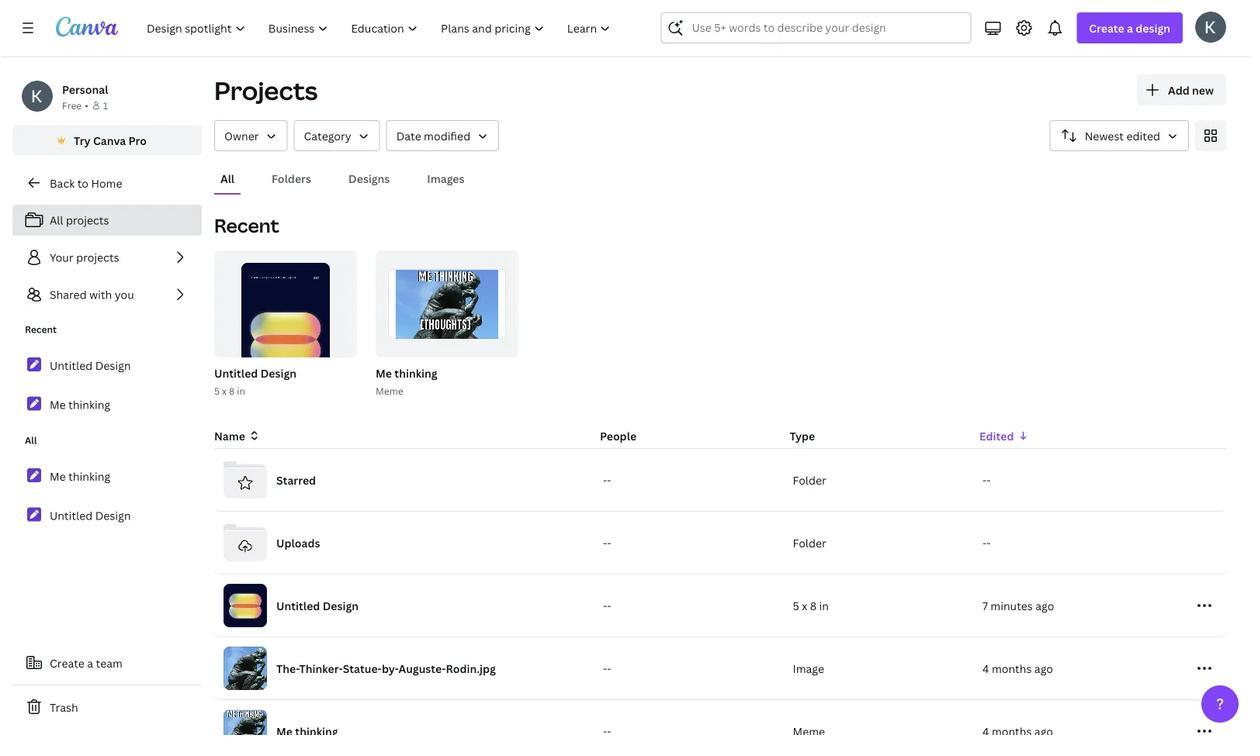 Task type: describe. For each thing, give the bounding box(es) containing it.
back to home link
[[12, 168, 202, 199]]

your
[[50, 250, 73, 265]]

statue-
[[343, 662, 382, 676]]

with
[[89, 288, 112, 302]]

add
[[1168, 83, 1190, 97]]

free
[[62, 99, 82, 112]]

rodin.jpg
[[446, 662, 496, 676]]

me thinking button
[[376, 364, 437, 383]]

me inside me thinking meme
[[376, 366, 392, 381]]

list containing all projects
[[12, 205, 202, 310]]

team
[[96, 656, 123, 671]]

images button
[[421, 164, 471, 193]]

back to home
[[50, 176, 122, 191]]

all button
[[214, 164, 241, 193]]

the-
[[276, 662, 299, 676]]

trash
[[50, 700, 78, 715]]

your projects link
[[12, 242, 202, 273]]

new
[[1192, 83, 1214, 97]]

untitled design 5 x 8 in
[[214, 366, 296, 397]]

ago for 4 months ago
[[1034, 662, 1053, 676]]

projects for your projects
[[76, 250, 119, 265]]

Search search field
[[692, 13, 940, 43]]

1 untitled design link from the top
[[12, 349, 202, 382]]

trash link
[[12, 692, 202, 723]]

Owner button
[[214, 120, 288, 151]]

2 vertical spatial untitled design
[[276, 599, 359, 614]]

of
[[328, 340, 339, 350]]

date
[[396, 128, 421, 143]]

Date modified button
[[386, 120, 499, 151]]

1 horizontal spatial in
[[819, 599, 829, 614]]

all projects link
[[12, 205, 202, 236]]

folders
[[272, 171, 311, 186]]

1 vertical spatial 5
[[793, 599, 799, 614]]

all for all button
[[220, 171, 234, 186]]

shared
[[50, 288, 87, 302]]

4 months ago
[[983, 662, 1053, 676]]

ago for 7 minutes ago
[[1036, 599, 1054, 614]]

newest
[[1085, 128, 1124, 143]]

try canva pro
[[74, 133, 147, 148]]

thinker-
[[299, 662, 343, 676]]

2 me thinking link from the top
[[12, 460, 202, 493]]

kendall parks image
[[1195, 11, 1226, 42]]

image
[[793, 662, 824, 676]]

projects
[[214, 74, 318, 107]]

•
[[85, 99, 88, 112]]

edited
[[1127, 128, 1160, 143]]

1 me thinking from the top
[[50, 398, 110, 412]]

create a team
[[50, 656, 123, 671]]

7 minutes ago
[[983, 599, 1054, 614]]

modified
[[424, 128, 470, 143]]

list containing untitled design
[[12, 349, 202, 421]]

create a team button
[[12, 648, 202, 679]]

newest edited
[[1085, 128, 1160, 143]]

1 horizontal spatial x
[[802, 599, 807, 614]]

2 vertical spatial me
[[50, 469, 66, 484]]

edited button
[[979, 428, 1157, 445]]

designs
[[349, 171, 390, 186]]

folder for uploads
[[793, 536, 826, 551]]

add new
[[1168, 83, 1214, 97]]

design inside untitled design 5 x 8 in
[[260, 366, 296, 381]]

people
[[600, 429, 636, 444]]

images
[[427, 171, 464, 186]]

to
[[77, 176, 88, 191]]

shared with you link
[[12, 279, 202, 310]]

create a design button
[[1077, 12, 1183, 43]]

thinking inside me thinking meme
[[395, 366, 437, 381]]

untitled design button
[[214, 364, 296, 383]]

2
[[342, 340, 346, 350]]

in inside untitled design 5 x 8 in
[[237, 385, 245, 397]]



Task type: locate. For each thing, give the bounding box(es) containing it.
uploads
[[276, 536, 320, 551]]

in up image
[[819, 599, 829, 614]]

Category button
[[294, 120, 380, 151]]

a for design
[[1127, 21, 1133, 35]]

create left team
[[50, 656, 84, 671]]

0 vertical spatial ago
[[1036, 599, 1054, 614]]

5 x 8 in
[[793, 599, 829, 614]]

projects for all projects
[[66, 213, 109, 228]]

1 vertical spatial untitled design link
[[12, 499, 202, 532]]

untitled design link
[[12, 349, 202, 382], [12, 499, 202, 532]]

1 vertical spatial me
[[50, 398, 66, 412]]

folder down type
[[793, 473, 826, 488]]

x up image
[[802, 599, 807, 614]]

untitled design
[[50, 358, 131, 373], [50, 509, 131, 523], [276, 599, 359, 614]]

home
[[91, 176, 122, 191]]

-
[[603, 473, 607, 488], [607, 473, 611, 488], [983, 473, 987, 488], [987, 473, 991, 488], [603, 536, 607, 551], [607, 536, 611, 551], [983, 536, 987, 551], [987, 536, 991, 551], [603, 599, 607, 614], [607, 599, 611, 614], [603, 662, 607, 676], [607, 662, 611, 676]]

untitled
[[50, 358, 93, 373], [214, 366, 258, 381], [50, 509, 93, 523], [276, 599, 320, 614]]

0 vertical spatial list
[[12, 205, 202, 310]]

all inside all button
[[220, 171, 234, 186]]

0 vertical spatial in
[[237, 385, 245, 397]]

in
[[237, 385, 245, 397], [819, 599, 829, 614]]

1 for 1 of 2
[[321, 340, 326, 350]]

design
[[95, 358, 131, 373], [260, 366, 296, 381], [95, 509, 131, 523], [323, 599, 359, 614]]

folder for starred
[[793, 473, 826, 488]]

create inside dropdown button
[[1089, 21, 1124, 35]]

thinking
[[395, 366, 437, 381], [68, 398, 110, 412], [68, 469, 110, 484]]

a left team
[[87, 656, 93, 671]]

all projects
[[50, 213, 109, 228]]

0 vertical spatial 5
[[214, 385, 220, 397]]

7
[[983, 599, 988, 614]]

projects down back to home
[[66, 213, 109, 228]]

starred
[[276, 473, 316, 488]]

0 horizontal spatial 8
[[229, 385, 235, 397]]

owner
[[224, 128, 259, 143]]

untitled inside untitled design 5 x 8 in
[[214, 366, 258, 381]]

try canva pro button
[[12, 126, 202, 155]]

minutes
[[991, 599, 1033, 614]]

me
[[376, 366, 392, 381], [50, 398, 66, 412], [50, 469, 66, 484]]

recent
[[214, 213, 279, 238], [25, 323, 57, 336]]

1 vertical spatial me thinking
[[50, 469, 110, 484]]

try
[[74, 133, 91, 148]]

list
[[12, 205, 202, 310], [12, 349, 202, 421], [12, 460, 202, 532]]

2 untitled design link from the top
[[12, 499, 202, 532]]

free •
[[62, 99, 88, 112]]

0 horizontal spatial a
[[87, 656, 93, 671]]

2 folder from the top
[[793, 536, 826, 551]]

1 vertical spatial thinking
[[68, 398, 110, 412]]

design
[[1136, 21, 1170, 35]]

a inside button
[[87, 656, 93, 671]]

0 vertical spatial me thinking
[[50, 398, 110, 412]]

8 down untitled design button
[[229, 385, 235, 397]]

3 list from the top
[[12, 460, 202, 532]]

create
[[1089, 21, 1124, 35], [50, 656, 84, 671]]

0 vertical spatial untitled design
[[50, 358, 131, 373]]

4
[[983, 662, 989, 676]]

5 inside untitled design 5 x 8 in
[[214, 385, 220, 397]]

recent down shared
[[25, 323, 57, 336]]

1
[[103, 99, 108, 112], [321, 340, 326, 350]]

create left design
[[1089, 21, 1124, 35]]

5
[[214, 385, 220, 397], [793, 599, 799, 614]]

folders button
[[265, 164, 317, 193]]

1 list from the top
[[12, 205, 202, 310]]

1 vertical spatial 8
[[810, 599, 817, 614]]

recent down all button
[[214, 213, 279, 238]]

the-thinker-statue-by-auguste-rodin.jpg
[[276, 662, 496, 676]]

a inside dropdown button
[[1127, 21, 1133, 35]]

1 horizontal spatial create
[[1089, 21, 1124, 35]]

5 down untitled design button
[[214, 385, 220, 397]]

1 vertical spatial recent
[[25, 323, 57, 336]]

1 vertical spatial list
[[12, 349, 202, 421]]

8 inside untitled design 5 x 8 in
[[229, 385, 235, 397]]

a for team
[[87, 656, 93, 671]]

folder up the 5 x 8 in
[[793, 536, 826, 551]]

me thinking meme
[[376, 366, 437, 397]]

category
[[304, 128, 351, 143]]

me thinking
[[50, 398, 110, 412], [50, 469, 110, 484]]

0 vertical spatial all
[[220, 171, 234, 186]]

create inside button
[[50, 656, 84, 671]]

0 vertical spatial folder
[[793, 473, 826, 488]]

meme
[[376, 385, 403, 397]]

0 vertical spatial projects
[[66, 213, 109, 228]]

0 vertical spatial untitled design link
[[12, 349, 202, 382]]

list containing me thinking
[[12, 460, 202, 532]]

in down untitled design button
[[237, 385, 245, 397]]

0 vertical spatial recent
[[214, 213, 279, 238]]

type
[[790, 429, 815, 444]]

0 vertical spatial thinking
[[395, 366, 437, 381]]

1 folder from the top
[[793, 473, 826, 488]]

0 vertical spatial create
[[1089, 21, 1124, 35]]

projects inside "link"
[[76, 250, 119, 265]]

edited
[[979, 429, 1014, 444]]

1 vertical spatial untitled design
[[50, 509, 131, 523]]

1 horizontal spatial recent
[[214, 213, 279, 238]]

1 horizontal spatial 5
[[793, 599, 799, 614]]

a left design
[[1127, 21, 1133, 35]]

name button
[[214, 428, 261, 445]]

1 vertical spatial projects
[[76, 250, 119, 265]]

top level navigation element
[[137, 12, 624, 43]]

projects right your
[[76, 250, 119, 265]]

0 vertical spatial a
[[1127, 21, 1133, 35]]

None search field
[[661, 12, 971, 43]]

0 horizontal spatial create
[[50, 656, 84, 671]]

8 up image
[[810, 599, 817, 614]]

a
[[1127, 21, 1133, 35], [87, 656, 93, 671]]

8
[[229, 385, 235, 397], [810, 599, 817, 614]]

ago right minutes
[[1036, 599, 1054, 614]]

2 list from the top
[[12, 349, 202, 421]]

0 horizontal spatial 5
[[214, 385, 220, 397]]

1 horizontal spatial 1
[[321, 340, 326, 350]]

months
[[992, 662, 1032, 676]]

1 vertical spatial a
[[87, 656, 93, 671]]

create a design
[[1089, 21, 1170, 35]]

0 horizontal spatial 1
[[103, 99, 108, 112]]

Sort by button
[[1050, 120, 1189, 151]]

add new button
[[1137, 75, 1226, 106]]

auguste-
[[399, 662, 446, 676]]

0 vertical spatial 8
[[229, 385, 235, 397]]

back
[[50, 176, 75, 191]]

personal
[[62, 82, 108, 97]]

2 vertical spatial list
[[12, 460, 202, 532]]

x down untitled design button
[[222, 385, 227, 397]]

0 vertical spatial me thinking link
[[12, 388, 202, 421]]

1 of 2
[[321, 340, 346, 350]]

1 horizontal spatial a
[[1127, 21, 1133, 35]]

x inside untitled design 5 x 8 in
[[222, 385, 227, 397]]

shared with you
[[50, 288, 134, 302]]

1 vertical spatial folder
[[793, 536, 826, 551]]

folder
[[793, 473, 826, 488], [793, 536, 826, 551]]

0 vertical spatial 1
[[103, 99, 108, 112]]

designs button
[[342, 164, 396, 193]]

2 horizontal spatial all
[[220, 171, 234, 186]]

1 vertical spatial in
[[819, 599, 829, 614]]

you
[[115, 288, 134, 302]]

0 horizontal spatial recent
[[25, 323, 57, 336]]

1 left of
[[321, 340, 326, 350]]

0 horizontal spatial in
[[237, 385, 245, 397]]

5 up image
[[793, 599, 799, 614]]

name
[[214, 429, 245, 444]]

your projects
[[50, 250, 119, 265]]

ago right 'months'
[[1034, 662, 1053, 676]]

0 vertical spatial x
[[222, 385, 227, 397]]

0 horizontal spatial x
[[222, 385, 227, 397]]

1 horizontal spatial 8
[[810, 599, 817, 614]]

x
[[222, 385, 227, 397], [802, 599, 807, 614]]

0 horizontal spatial all
[[25, 434, 37, 447]]

0 vertical spatial me
[[376, 366, 392, 381]]

2 me thinking from the top
[[50, 469, 110, 484]]

1 me thinking link from the top
[[12, 388, 202, 421]]

--
[[603, 473, 611, 488], [983, 473, 991, 488], [603, 536, 611, 551], [983, 536, 991, 551], [603, 599, 611, 614], [603, 662, 611, 676]]

create for create a design
[[1089, 21, 1124, 35]]

by-
[[382, 662, 399, 676]]

2 vertical spatial thinking
[[68, 469, 110, 484]]

1 vertical spatial x
[[802, 599, 807, 614]]

1 vertical spatial ago
[[1034, 662, 1053, 676]]

1 vertical spatial 1
[[321, 340, 326, 350]]

1 horizontal spatial all
[[50, 213, 63, 228]]

1 vertical spatial create
[[50, 656, 84, 671]]

all
[[220, 171, 234, 186], [50, 213, 63, 228], [25, 434, 37, 447]]

2 vertical spatial all
[[25, 434, 37, 447]]

date modified
[[396, 128, 470, 143]]

all inside all projects link
[[50, 213, 63, 228]]

1 vertical spatial all
[[50, 213, 63, 228]]

ago
[[1036, 599, 1054, 614], [1034, 662, 1053, 676]]

all for all projects
[[50, 213, 63, 228]]

1 for 1
[[103, 99, 108, 112]]

canva
[[93, 133, 126, 148]]

1 right •
[[103, 99, 108, 112]]

create for create a team
[[50, 656, 84, 671]]

1 vertical spatial me thinking link
[[12, 460, 202, 493]]

pro
[[128, 133, 147, 148]]



Task type: vqa. For each thing, say whether or not it's contained in the screenshot.
click
no



